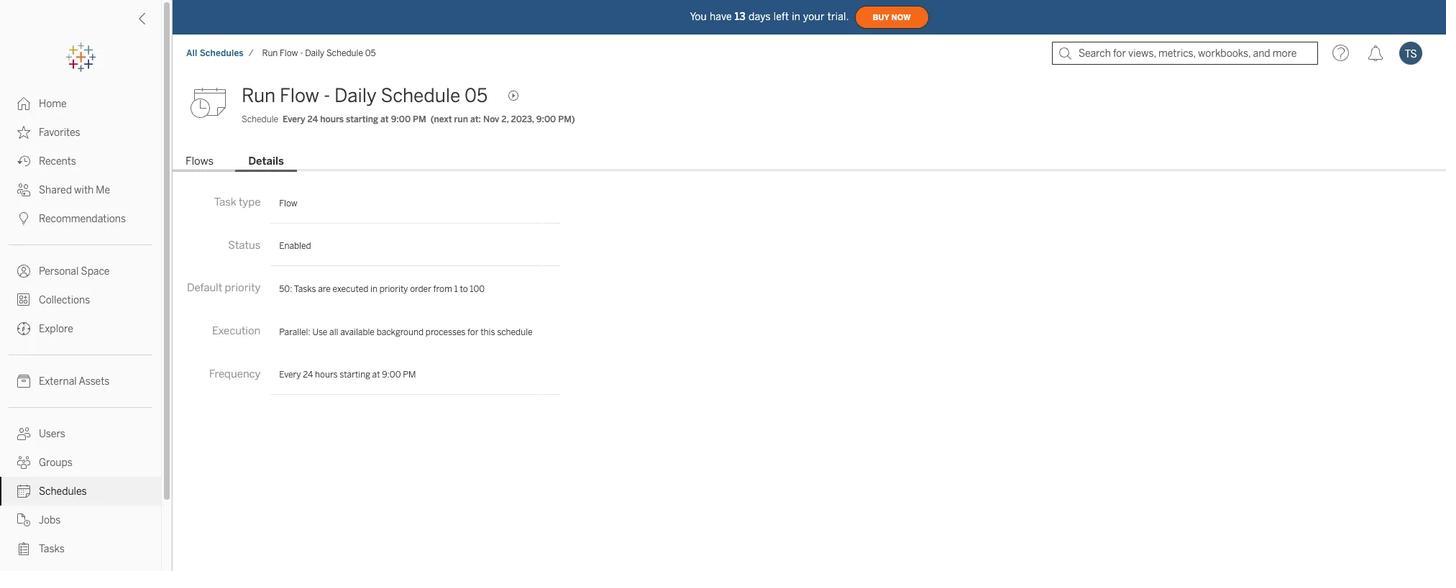 Task type: locate. For each thing, give the bounding box(es) containing it.
2 vertical spatial flow
[[279, 198, 298, 208]]

personal
[[39, 265, 79, 278]]

1 horizontal spatial 05
[[465, 84, 488, 107]]

at down available
[[372, 370, 380, 380]]

-
[[300, 48, 303, 58], [324, 84, 330, 107]]

schedule
[[326, 48, 363, 58], [381, 84, 460, 107], [242, 114, 278, 124]]

0 vertical spatial tasks
[[294, 284, 316, 294]]

hours down run flow - daily schedule 05 element
[[320, 114, 344, 124]]

1 vertical spatial hours
[[315, 370, 338, 380]]

05
[[365, 48, 376, 58], [465, 84, 488, 107]]

schedules left the /
[[200, 48, 244, 58]]

from
[[433, 284, 452, 294]]

at
[[381, 114, 389, 124], [372, 370, 380, 380]]

now
[[892, 13, 911, 22]]

type
[[239, 196, 261, 209]]

1 horizontal spatial at
[[381, 114, 389, 124]]

run
[[262, 48, 278, 58], [242, 84, 276, 107]]

frequency
[[209, 367, 261, 380]]

in right executed
[[370, 284, 378, 294]]

1 vertical spatial in
[[370, 284, 378, 294]]

0 vertical spatial every
[[283, 114, 305, 124]]

are
[[318, 284, 331, 294]]

assets
[[79, 375, 110, 388]]

1 vertical spatial -
[[324, 84, 330, 107]]

you
[[690, 10, 707, 23]]

0 horizontal spatial at
[[372, 370, 380, 380]]

1 horizontal spatial -
[[324, 84, 330, 107]]

0 vertical spatial pm
[[413, 114, 426, 124]]

1 horizontal spatial priority
[[380, 284, 408, 294]]

for
[[468, 327, 479, 337]]

schedules down groups
[[39, 486, 87, 498]]

0 vertical spatial -
[[300, 48, 303, 58]]

external assets link
[[0, 367, 161, 396]]

at left (next
[[381, 114, 389, 124]]

you have 13 days left in your trial.
[[690, 10, 849, 23]]

run flow - daily schedule 05 main content
[[173, 72, 1446, 571]]

favorites link
[[0, 118, 161, 147]]

tasks right 50:
[[294, 284, 316, 294]]

pm)
[[558, 114, 575, 124]]

in right left
[[792, 10, 801, 23]]

daily
[[305, 48, 325, 58], [334, 84, 377, 107]]

flow
[[280, 48, 298, 58], [280, 84, 319, 107], [279, 198, 298, 208]]

home link
[[0, 89, 161, 118]]

0 horizontal spatial daily
[[305, 48, 325, 58]]

schedules link
[[0, 477, 161, 506]]

every up details at the top of page
[[283, 114, 305, 124]]

run flow - daily schedule 05 element
[[258, 48, 380, 58]]

every
[[283, 114, 305, 124], [279, 370, 301, 380]]

1 horizontal spatial in
[[792, 10, 801, 23]]

shared with me link
[[0, 176, 161, 204]]

priority right the default
[[225, 282, 261, 295]]

0 horizontal spatial 05
[[365, 48, 376, 58]]

use
[[312, 327, 328, 337]]

1 horizontal spatial daily
[[334, 84, 377, 107]]

0 horizontal spatial schedules
[[39, 486, 87, 498]]

flow right the /
[[280, 48, 298, 58]]

daily inside main content
[[334, 84, 377, 107]]

1 vertical spatial run
[[242, 84, 276, 107]]

0 horizontal spatial -
[[300, 48, 303, 58]]

1 vertical spatial schedule
[[381, 84, 460, 107]]

starting
[[346, 114, 378, 124], [340, 370, 370, 380]]

priority
[[225, 282, 261, 295], [380, 284, 408, 294]]

flow down run flow - daily schedule 05 element
[[280, 84, 319, 107]]

run flow - daily schedule 05 up schedule every 24 hours starting at 9:00 pm (next run at: nov 2, 2023, 9:00 pm)
[[242, 84, 488, 107]]

0 horizontal spatial priority
[[225, 282, 261, 295]]

2,
[[502, 114, 509, 124]]

/
[[249, 48, 254, 58]]

main navigation. press the up and down arrow keys to access links. element
[[0, 89, 161, 571]]

pm down parallel: use all available background processes for this schedule
[[403, 370, 416, 380]]

task
[[214, 196, 236, 209]]

users
[[39, 428, 65, 440]]

collections link
[[0, 286, 161, 314]]

24 down use at bottom left
[[303, 370, 313, 380]]

- right the /
[[300, 48, 303, 58]]

at:
[[470, 114, 481, 124]]

nov
[[483, 114, 499, 124]]

0 horizontal spatial schedule
[[242, 114, 278, 124]]

buy
[[873, 13, 890, 22]]

run flow - daily schedule 05 inside main content
[[242, 84, 488, 107]]

run
[[454, 114, 468, 124]]

1 vertical spatial run flow - daily schedule 05
[[242, 84, 488, 107]]

9:00
[[391, 114, 411, 124], [536, 114, 556, 124], [382, 370, 401, 380]]

0 horizontal spatial tasks
[[39, 543, 65, 555]]

all
[[186, 48, 197, 58]]

flow right type
[[279, 198, 298, 208]]

run flow - daily schedule 05
[[262, 48, 376, 58], [242, 84, 488, 107]]

1 vertical spatial daily
[[334, 84, 377, 107]]

tasks
[[294, 284, 316, 294], [39, 543, 65, 555]]

1 vertical spatial starting
[[340, 370, 370, 380]]

daily right the /
[[305, 48, 325, 58]]

0 vertical spatial daily
[[305, 48, 325, 58]]

9:00 down background
[[382, 370, 401, 380]]

buy now button
[[855, 6, 929, 29]]

- down run flow - daily schedule 05 element
[[324, 84, 330, 107]]

schedules inside schedules 'link'
[[39, 486, 87, 498]]

1 horizontal spatial tasks
[[294, 284, 316, 294]]

tasks down jobs
[[39, 543, 65, 555]]

0 horizontal spatial in
[[370, 284, 378, 294]]

1 vertical spatial tasks
[[39, 543, 65, 555]]

priority left order
[[380, 284, 408, 294]]

1 vertical spatial 24
[[303, 370, 313, 380]]

jobs link
[[0, 506, 161, 534]]

0 vertical spatial run flow - daily schedule 05
[[262, 48, 376, 58]]

1 horizontal spatial schedule
[[326, 48, 363, 58]]

schedule image
[[190, 81, 233, 124]]

1 vertical spatial schedules
[[39, 486, 87, 498]]

execution
[[212, 324, 261, 337]]

hours
[[320, 114, 344, 124], [315, 370, 338, 380]]

hours down use at bottom left
[[315, 370, 338, 380]]

shared with me
[[39, 184, 110, 196]]

in
[[792, 10, 801, 23], [370, 284, 378, 294]]

run down the /
[[242, 84, 276, 107]]

home
[[39, 98, 67, 110]]

pm
[[413, 114, 426, 124], [403, 370, 416, 380]]

0 vertical spatial 24
[[308, 114, 318, 124]]

shared
[[39, 184, 72, 196]]

24 down run flow - daily schedule 05 element
[[308, 114, 318, 124]]

groups
[[39, 457, 72, 469]]

1 vertical spatial at
[[372, 370, 380, 380]]

external assets
[[39, 375, 110, 388]]

daily down run flow - daily schedule 05 element
[[334, 84, 377, 107]]

run right the /
[[262, 48, 278, 58]]

13
[[735, 10, 746, 23]]

to
[[460, 284, 468, 294]]

2023,
[[511, 114, 534, 124]]

with
[[74, 184, 94, 196]]

2 vertical spatial schedule
[[242, 114, 278, 124]]

1 horizontal spatial schedules
[[200, 48, 244, 58]]

0 vertical spatial starting
[[346, 114, 378, 124]]

9:00 left (next
[[391, 114, 411, 124]]

schedules
[[200, 48, 244, 58], [39, 486, 87, 498]]

05 inside main content
[[465, 84, 488, 107]]

sub-spaces tab list
[[173, 153, 1446, 172]]

run flow - daily schedule 05 right the /
[[262, 48, 376, 58]]

have
[[710, 10, 732, 23]]

1 vertical spatial 05
[[465, 84, 488, 107]]

24
[[308, 114, 318, 124], [303, 370, 313, 380]]

pm left (next
[[413, 114, 426, 124]]

50: tasks are executed in priority order from 1 to 100
[[279, 284, 485, 294]]

every down parallel:
[[279, 370, 301, 380]]

- inside main content
[[324, 84, 330, 107]]

recents link
[[0, 147, 161, 176]]

50:
[[279, 284, 292, 294]]



Task type: describe. For each thing, give the bounding box(es) containing it.
9:00 left pm)
[[536, 114, 556, 124]]

100
[[470, 284, 485, 294]]

order
[[410, 284, 431, 294]]

space
[[81, 265, 110, 278]]

days
[[749, 10, 771, 23]]

0 vertical spatial hours
[[320, 114, 344, 124]]

schedule
[[497, 327, 533, 337]]

all
[[330, 327, 338, 337]]

parallel: use all available background processes for this schedule
[[279, 327, 533, 337]]

schedule every 24 hours starting at 9:00 pm (next run at: nov 2, 2023, 9:00 pm)
[[242, 114, 575, 124]]

left
[[774, 10, 789, 23]]

executed
[[333, 284, 369, 294]]

default
[[187, 282, 222, 295]]

0 vertical spatial run
[[262, 48, 278, 58]]

recommendations link
[[0, 204, 161, 233]]

parallel:
[[279, 327, 311, 337]]

tasks link
[[0, 534, 161, 563]]

all schedules link
[[186, 47, 244, 59]]

your
[[804, 10, 825, 23]]

enabled
[[279, 241, 311, 251]]

recents
[[39, 155, 76, 168]]

1
[[454, 284, 458, 294]]

personal space
[[39, 265, 110, 278]]

2 horizontal spatial schedule
[[381, 84, 460, 107]]

status
[[228, 239, 261, 252]]

run inside main content
[[242, 84, 276, 107]]

0 vertical spatial flow
[[280, 48, 298, 58]]

processes
[[426, 327, 466, 337]]

1 vertical spatial pm
[[403, 370, 416, 380]]

every 24 hours starting at 9:00 pm
[[279, 370, 416, 380]]

external
[[39, 375, 77, 388]]

0 vertical spatial in
[[792, 10, 801, 23]]

me
[[96, 184, 110, 196]]

default priority
[[187, 282, 261, 295]]

navigation panel element
[[0, 43, 161, 571]]

1 vertical spatial flow
[[280, 84, 319, 107]]

buy now
[[873, 13, 911, 22]]

(next
[[431, 114, 452, 124]]

jobs
[[39, 514, 61, 527]]

trial.
[[828, 10, 849, 23]]

personal space link
[[0, 257, 161, 286]]

0 vertical spatial at
[[381, 114, 389, 124]]

flows
[[186, 155, 214, 168]]

tasks inside run flow - daily schedule 05 main content
[[294, 284, 316, 294]]

favorites
[[39, 127, 80, 139]]

explore link
[[0, 314, 161, 343]]

groups link
[[0, 448, 161, 477]]

available
[[340, 327, 375, 337]]

1 vertical spatial every
[[279, 370, 301, 380]]

task type
[[214, 196, 261, 209]]

all schedules /
[[186, 48, 254, 58]]

background
[[377, 327, 424, 337]]

in inside run flow - daily schedule 05 main content
[[370, 284, 378, 294]]

details
[[248, 155, 284, 168]]

0 vertical spatial 05
[[365, 48, 376, 58]]

tasks inside main navigation. press the up and down arrow keys to access links. element
[[39, 543, 65, 555]]

0 vertical spatial schedules
[[200, 48, 244, 58]]

explore
[[39, 323, 73, 335]]

this
[[481, 327, 495, 337]]

users link
[[0, 419, 161, 448]]

collections
[[39, 294, 90, 306]]

recommendations
[[39, 213, 126, 225]]

0 vertical spatial schedule
[[326, 48, 363, 58]]

Search for views, metrics, workbooks, and more text field
[[1052, 42, 1318, 65]]



Task type: vqa. For each thing, say whether or not it's contained in the screenshot.
Indicators at the top left
no



